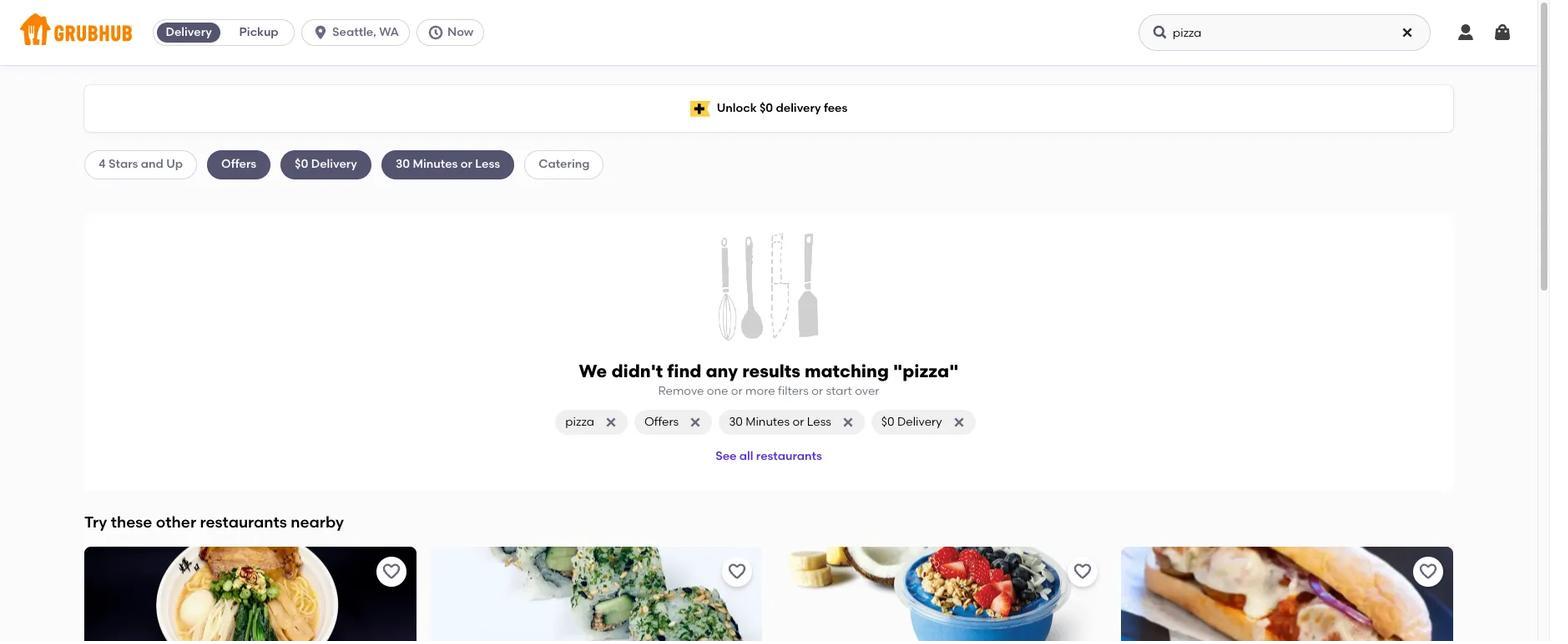 Task type: locate. For each thing, give the bounding box(es) containing it.
30 minutes or less inside button
[[729, 415, 832, 429]]

1 vertical spatial offers
[[645, 415, 679, 429]]

these
[[111, 513, 152, 532]]

2 vertical spatial delivery
[[898, 415, 943, 429]]

30 inside "30 minutes or less" button
[[729, 415, 743, 429]]

1 vertical spatial $0 delivery
[[882, 415, 943, 429]]

1 horizontal spatial offers
[[645, 415, 679, 429]]

remove
[[658, 384, 704, 398]]

1 vertical spatial less
[[807, 415, 832, 429]]

svg image inside seattle, wa button
[[312, 24, 329, 41]]

save this restaurant image
[[382, 562, 402, 582], [727, 562, 747, 582], [1419, 562, 1439, 582]]

save this restaurant button for subshop logo
[[1414, 557, 1444, 587]]

1 save this restaurant image from the left
[[382, 562, 402, 582]]

main navigation navigation
[[0, 0, 1538, 65]]

30 minutes or less button
[[719, 410, 865, 435]]

see
[[716, 449, 737, 464]]

try
[[84, 513, 107, 532]]

less
[[475, 157, 500, 171], [807, 415, 832, 429]]

0 vertical spatial $0
[[760, 101, 773, 115]]

2 vertical spatial $0
[[882, 415, 895, 429]]

1 horizontal spatial delivery
[[311, 157, 357, 171]]

1 horizontal spatial restaurants
[[756, 449, 822, 464]]

2 horizontal spatial svg image
[[953, 416, 966, 430]]

delivery button
[[154, 19, 224, 46]]

delivery
[[166, 25, 212, 39], [311, 157, 357, 171], [898, 415, 943, 429]]

svg image inside offers button
[[689, 416, 702, 430]]

restaurants
[[756, 449, 822, 464], [200, 513, 287, 532]]

find
[[668, 361, 702, 382]]

less left catering
[[475, 157, 500, 171]]

pickup
[[239, 25, 279, 39]]

fees
[[824, 101, 848, 115]]

0 vertical spatial less
[[475, 157, 500, 171]]

0 vertical spatial delivery
[[166, 25, 212, 39]]

up
[[166, 157, 183, 171]]

4
[[99, 157, 106, 171]]

svg image down the "pizza"
[[953, 416, 966, 430]]

0 vertical spatial offers
[[221, 157, 256, 171]]

one
[[707, 384, 729, 398]]

offers button
[[635, 410, 712, 435]]

offers right up
[[221, 157, 256, 171]]

1 vertical spatial minutes
[[746, 415, 790, 429]]

1 horizontal spatial save this restaurant image
[[727, 562, 747, 582]]

and
[[141, 157, 164, 171]]

0 horizontal spatial $0 delivery
[[295, 157, 357, 171]]

3 save this restaurant button from the left
[[1068, 557, 1098, 587]]

4 save this restaurant button from the left
[[1414, 557, 1444, 587]]

svg image inside $0 delivery button
[[953, 416, 966, 430]]

1 horizontal spatial svg image
[[605, 416, 618, 430]]

filters
[[778, 384, 809, 398]]

0 horizontal spatial 30 minutes or less
[[396, 157, 500, 171]]

1 vertical spatial 30
[[729, 415, 743, 429]]

0 horizontal spatial save this restaurant image
[[382, 562, 402, 582]]

1 horizontal spatial minutes
[[746, 415, 790, 429]]

Search for food, convenience, alcohol... search field
[[1139, 14, 1431, 51]]

matching
[[805, 361, 889, 382]]

offers
[[221, 157, 256, 171], [645, 415, 679, 429]]

stars
[[109, 157, 138, 171]]

svg image inside now "button"
[[428, 24, 444, 41]]

0 vertical spatial restaurants
[[756, 449, 822, 464]]

$0
[[760, 101, 773, 115], [295, 157, 308, 171], [882, 415, 895, 429]]

didn't
[[612, 361, 663, 382]]

30
[[396, 157, 410, 171], [729, 415, 743, 429]]

see all restaurants button
[[709, 442, 829, 472]]

1 vertical spatial $0
[[295, 157, 308, 171]]

2 save this restaurant image from the left
[[727, 562, 747, 582]]

1 horizontal spatial $0 delivery
[[882, 415, 943, 429]]

0 vertical spatial $0 delivery
[[295, 157, 357, 171]]

unlock $0 delivery fees
[[717, 101, 848, 115]]

1 vertical spatial 30 minutes or less
[[729, 415, 832, 429]]

svg image left seattle,
[[312, 24, 329, 41]]

save this restaurant button
[[377, 557, 407, 587], [722, 557, 752, 587], [1068, 557, 1098, 587], [1414, 557, 1444, 587]]

1 save this restaurant button from the left
[[377, 557, 407, 587]]

4 stars and up
[[99, 157, 183, 171]]

svg image right pizza
[[605, 416, 618, 430]]

2 horizontal spatial $0
[[882, 415, 895, 429]]

0 vertical spatial 30 minutes or less
[[396, 157, 500, 171]]

0 horizontal spatial delivery
[[166, 25, 212, 39]]

svg image
[[1456, 23, 1476, 43], [1493, 23, 1513, 43], [428, 24, 444, 41], [1152, 24, 1169, 41], [1401, 26, 1415, 39], [689, 416, 702, 430], [842, 416, 855, 430]]

1 horizontal spatial less
[[807, 415, 832, 429]]

2 save this restaurant button from the left
[[722, 557, 752, 587]]

3 save this restaurant image from the left
[[1419, 562, 1439, 582]]

results
[[743, 361, 801, 382]]

restaurants right "other"
[[200, 513, 287, 532]]

minutes
[[413, 157, 458, 171], [746, 415, 790, 429]]

offers down remove
[[645, 415, 679, 429]]

less inside button
[[807, 415, 832, 429]]

svg image
[[312, 24, 329, 41], [605, 416, 618, 430], [953, 416, 966, 430]]

over
[[855, 384, 880, 398]]

1 horizontal spatial $0
[[760, 101, 773, 115]]

$0 delivery
[[295, 157, 357, 171], [882, 415, 943, 429]]

30 minutes or less
[[396, 157, 500, 171], [729, 415, 832, 429]]

pizza
[[566, 415, 594, 429]]

or
[[461, 157, 473, 171], [731, 384, 743, 398], [812, 384, 823, 398], [793, 415, 804, 429]]

0 horizontal spatial svg image
[[312, 24, 329, 41]]

offers inside button
[[645, 415, 679, 429]]

less down start
[[807, 415, 832, 429]]

save this restaurant image
[[1073, 562, 1093, 582]]

nearby
[[291, 513, 344, 532]]

delivery inside main navigation navigation
[[166, 25, 212, 39]]

0 horizontal spatial less
[[475, 157, 500, 171]]

2 horizontal spatial save this restaurant image
[[1419, 562, 1439, 582]]

0 horizontal spatial 30
[[396, 157, 410, 171]]

svg image for pizza
[[605, 416, 618, 430]]

1 horizontal spatial 30 minutes or less
[[729, 415, 832, 429]]

1 vertical spatial restaurants
[[200, 513, 287, 532]]

0 horizontal spatial $0
[[295, 157, 308, 171]]

0 vertical spatial minutes
[[413, 157, 458, 171]]

restaurants down "30 minutes or less" button
[[756, 449, 822, 464]]

no results image
[[719, 233, 819, 341]]

1 horizontal spatial 30
[[729, 415, 743, 429]]

jamba logo image
[[776, 547, 1108, 641]]

or inside button
[[793, 415, 804, 429]]



Task type: describe. For each thing, give the bounding box(es) containing it.
$0 inside button
[[882, 415, 895, 429]]

pickup button
[[224, 19, 294, 46]]

$0 delivery inside $0 delivery button
[[882, 415, 943, 429]]

now button
[[417, 19, 491, 46]]

we didn't find any results matching "pizza" remove one or more filters or start over
[[579, 361, 959, 398]]

$0 delivery button
[[872, 410, 976, 435]]

more
[[746, 384, 775, 398]]

other
[[156, 513, 196, 532]]

0 vertical spatial 30
[[396, 157, 410, 171]]

unlock
[[717, 101, 757, 115]]

grubhub plus flag logo image
[[690, 101, 710, 116]]

now
[[448, 25, 474, 39]]

catering
[[539, 157, 590, 171]]

0 horizontal spatial minutes
[[413, 157, 458, 171]]

0 horizontal spatial restaurants
[[200, 513, 287, 532]]

wa
[[379, 25, 399, 39]]

2 horizontal spatial delivery
[[898, 415, 943, 429]]

all
[[740, 449, 754, 464]]

save this restaurant button for jamba logo
[[1068, 557, 1098, 587]]

subshop logo image
[[1122, 547, 1454, 641]]

minutes inside button
[[746, 415, 790, 429]]

seattle, wa
[[332, 25, 399, 39]]

"pizza"
[[893, 361, 959, 382]]

try these other restaurants nearby
[[84, 513, 344, 532]]

save this restaurant image for subshop logo
[[1419, 562, 1439, 582]]

see all restaurants
[[716, 449, 822, 464]]

we
[[579, 361, 607, 382]]

svg image inside "30 minutes or less" button
[[842, 416, 855, 430]]

restaurants inside see all restaurants button
[[756, 449, 822, 464]]

svg image for $0 delivery
[[953, 416, 966, 430]]

seattle,
[[332, 25, 377, 39]]

1 vertical spatial delivery
[[311, 157, 357, 171]]

delivery
[[776, 101, 821, 115]]

save this restaurant button for the sushi omiya logo
[[722, 557, 752, 587]]

0 horizontal spatial offers
[[221, 157, 256, 171]]

any
[[706, 361, 738, 382]]

kizuki ramen & izakaya logo image
[[84, 547, 417, 641]]

seattle, wa button
[[302, 19, 417, 46]]

start
[[826, 384, 853, 398]]

save this restaurant button for the kizuki ramen & izakaya logo
[[377, 557, 407, 587]]

save this restaurant image for the sushi omiya logo
[[727, 562, 747, 582]]

sushi omiya logo image
[[430, 547, 762, 641]]

save this restaurant image for the kizuki ramen & izakaya logo
[[382, 562, 402, 582]]



Task type: vqa. For each thing, say whether or not it's contained in the screenshot.
the right Eggs
no



